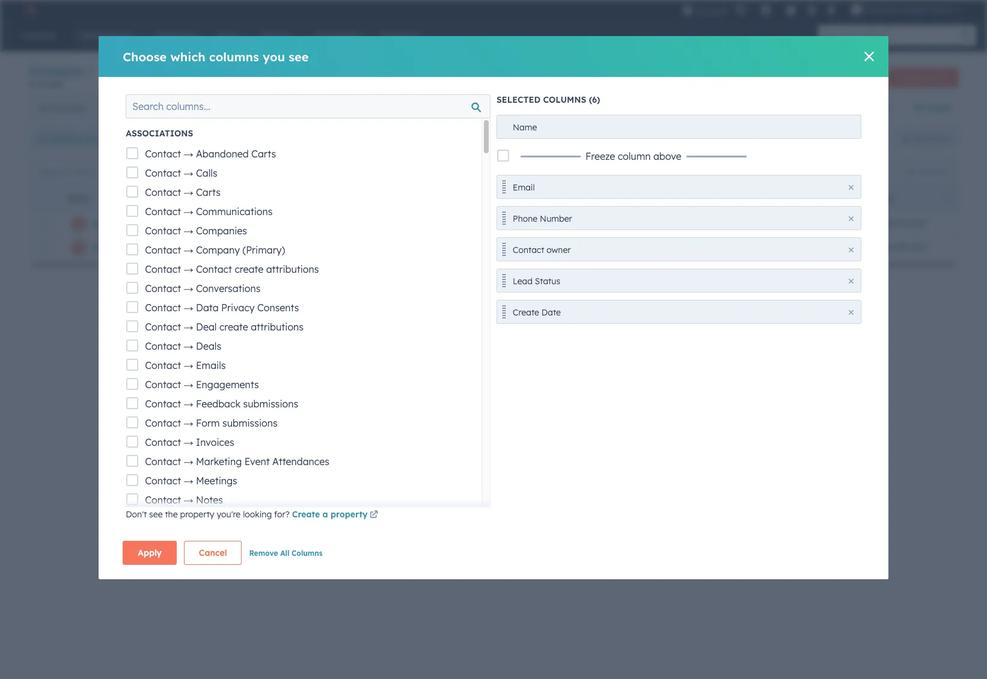 Task type: vqa. For each thing, say whether or not it's contained in the screenshot.
Lead Status to the bottom
yes



Task type: locate. For each thing, give the bounding box(es) containing it.
duplicates,
[[455, 410, 502, 420]]

→ down contact → engagements at left
[[184, 398, 193, 410]]

lead inside button
[[513, 276, 533, 287]]

all views link
[[906, 96, 959, 120]]

create a property link
[[292, 509, 380, 523]]

1 horizontal spatial and
[[512, 339, 535, 354]]

2 vertical spatial close image
[[849, 279, 854, 284]]

columns
[[543, 94, 587, 105], [292, 549, 323, 558]]

15 → from the top
[[184, 417, 193, 429]]

→ down contact → meetings
[[184, 494, 193, 506]]

contact → company (primary)
[[145, 244, 285, 256]]

→ down contact → conversations
[[184, 302, 193, 314]]

1 horizontal spatial status
[[693, 194, 721, 203]]

business inside directly from the other apps your business uses.
[[409, 395, 443, 406]]

date up contact → abandoned carts
[[186, 134, 205, 144]]

6 → from the top
[[184, 244, 193, 256]]

the right from
[[525, 381, 538, 392]]

10 → from the top
[[184, 321, 193, 333]]

number
[[540, 214, 572, 224]]

you
[[263, 49, 285, 64], [387, 410, 403, 420], [515, 410, 530, 420]]

0 vertical spatial see
[[289, 49, 309, 64]]

date left (cdt)
[[852, 194, 871, 203]]

0 vertical spatial pm
[[897, 218, 909, 229]]

0 vertical spatial close image
[[849, 185, 854, 190]]

pm for bh@hubspot.com
[[897, 218, 909, 229]]

→ up contact → emails on the bottom of page
[[184, 340, 193, 352]]

1 horizontal spatial add
[[829, 102, 846, 113]]

contact owner up number on the top of the page
[[521, 194, 586, 203]]

contact) down the companies
[[196, 243, 232, 253]]

all down the "2 records"
[[38, 103, 48, 113]]

close image
[[849, 185, 854, 190], [849, 217, 854, 221], [849, 310, 854, 315]]

remove all columns button
[[249, 546, 323, 561]]

and inside needed, and we're here to help at every step.
[[464, 438, 479, 449]]

unassigned for bh@hubspot.com
[[522, 218, 569, 229]]

1 horizontal spatial date
[[291, 134, 311, 144]]

3 → from the top
[[184, 186, 193, 198]]

16 → from the top
[[184, 437, 193, 449]]

business up we'll help you remove the duplicates,
[[409, 395, 443, 406]]

→ up contact → invoices
[[184, 417, 193, 429]]

7 → from the top
[[184, 263, 193, 275]]

view right save
[[933, 134, 948, 143]]

1 horizontal spatial press to sort. image
[[492, 193, 497, 202]]

create for contact
[[235, 263, 264, 275]]

2 horizontal spatial the
[[525, 381, 538, 392]]

unassigned
[[555, 103, 602, 113], [522, 218, 569, 229], [522, 243, 569, 253]]

1 -- button from the top
[[658, 212, 808, 236]]

activity
[[257, 134, 289, 144]]

add left more
[[322, 339, 346, 354]]

0 horizontal spatial date
[[542, 307, 561, 318]]

18 → from the top
[[184, 475, 193, 487]]

contact
[[50, 134, 83, 144], [145, 148, 181, 160], [145, 167, 181, 179], [145, 186, 181, 198], [521, 194, 556, 203], [145, 206, 181, 218], [145, 225, 181, 237], [145, 244, 181, 256], [513, 245, 545, 256], [145, 263, 181, 275], [196, 263, 232, 275], [145, 283, 181, 295], [145, 302, 181, 314], [145, 321, 181, 333], [145, 340, 181, 352], [145, 360, 181, 372], [145, 379, 181, 391], [145, 398, 181, 410], [145, 417, 181, 429], [145, 437, 181, 449], [145, 456, 181, 468], [145, 475, 181, 487], [145, 494, 181, 506]]

→ down contact → communications
[[184, 225, 193, 237]]

→ for communications
[[184, 206, 193, 218]]

add down import 'button'
[[829, 102, 846, 113]]

2 vertical spatial the
[[165, 509, 178, 520]]

create inside button
[[513, 307, 539, 318]]

contact for deal
[[145, 321, 181, 333]]

9 → from the top
[[184, 302, 193, 314]]

create inside button
[[898, 72, 921, 81]]

contact for engagements
[[145, 379, 181, 391]]

→ for contact
[[184, 263, 193, 275]]

remove
[[249, 549, 278, 558]]

contacts button
[[29, 63, 93, 80]]

1 vertical spatial your
[[366, 424, 383, 435]]

contact owner down phone number
[[513, 245, 571, 256]]

date for create date
[[542, 307, 561, 318]]

1 press to sort. element from the left
[[192, 193, 196, 204]]

marketplaces image
[[761, 5, 772, 16]]

1 vertical spatial cdt
[[912, 243, 928, 253]]

2 cdt from the top
[[912, 243, 928, 253]]

2 12:38 from the top
[[875, 243, 895, 253]]

1 horizontal spatial date
[[852, 194, 871, 203]]

view for save
[[933, 134, 948, 143]]

2 horizontal spatial you
[[515, 410, 530, 420]]

email up phone
[[513, 182, 535, 193]]

create date button
[[148, 127, 221, 151]]

4 press to sort. element from the left
[[793, 193, 797, 204]]

1 horizontal spatial columns
[[543, 94, 587, 105]]

and down create date at the top right of page
[[512, 339, 535, 354]]

contact → notes
[[145, 494, 223, 506]]

filters
[[479, 134, 503, 144]]

create
[[235, 263, 264, 275], [219, 321, 248, 333]]

menu
[[681, 0, 973, 19]]

2 oct 24, 2023 12:38 pm cdt from the top
[[823, 243, 928, 253]]

contact for companies
[[145, 225, 181, 237]]

0 horizontal spatial to
[[439, 339, 452, 354]]

contact for calls
[[145, 167, 181, 179]]

14 → from the top
[[184, 398, 193, 410]]

0 vertical spatial create
[[235, 263, 264, 275]]

export
[[859, 167, 881, 176]]

owner up number on the top of the page
[[558, 194, 586, 203]]

carts up contact → communications
[[196, 186, 221, 198]]

attributions for contact → contact create attributions
[[266, 263, 319, 275]]

(primary)
[[243, 244, 285, 256]]

→ left calls
[[184, 167, 193, 179]]

1 (1) from the left
[[37, 134, 48, 144]]

the inside directly from the other apps your business uses.
[[525, 381, 538, 392]]

→ down the contact → deals
[[184, 360, 193, 372]]

create left a
[[292, 509, 320, 520]]

to
[[439, 339, 452, 354], [524, 438, 532, 449]]

11 → from the top
[[184, 340, 193, 352]]

(6)
[[589, 94, 600, 105]]

2 oct from the top
[[823, 243, 837, 253]]

lead
[[672, 194, 691, 203], [513, 276, 533, 287]]

the down 'contact → notes'
[[165, 509, 178, 520]]

2 vertical spatial owner
[[547, 245, 571, 256]]

name inside choose which columns you see dialog
[[513, 122, 537, 133]]

contact → abandoned carts
[[145, 148, 276, 160]]

→
[[184, 148, 193, 160], [184, 167, 193, 179], [184, 186, 193, 198], [184, 206, 193, 218], [184, 225, 193, 237], [184, 244, 193, 256], [184, 263, 193, 275], [184, 283, 193, 295], [184, 302, 193, 314], [184, 321, 193, 333], [184, 340, 193, 352], [184, 360, 193, 372], [184, 379, 193, 391], [184, 398, 193, 410], [184, 417, 193, 429], [184, 437, 193, 449], [184, 456, 193, 468], [184, 475, 193, 487], [184, 494, 193, 506]]

0 vertical spatial view
[[848, 102, 868, 113]]

you inside dialog
[[263, 49, 285, 64]]

1 close image from the top
[[849, 185, 854, 190]]

add
[[829, 102, 846, 113], [322, 339, 346, 354]]

leads
[[436, 354, 468, 369]]

abandoned
[[196, 148, 249, 160]]

johnson
[[120, 243, 156, 253]]

0 vertical spatial 12:38
[[875, 218, 895, 229]]

1 vertical spatial unassigned
[[522, 218, 569, 229]]

→ for deal
[[184, 321, 193, 333]]

data left quality
[[714, 72, 734, 83]]

and down data.
[[464, 438, 479, 449]]

deals
[[196, 340, 221, 352]]

0 horizontal spatial you
[[263, 49, 285, 64]]

name down "search name, phone, email addresses, or company" search box on the top of the page
[[67, 194, 89, 203]]

contact for conversations
[[145, 283, 181, 295]]

attributions down the emailmaria@hubspot.com button
[[266, 263, 319, 275]]

clean
[[441, 424, 462, 435]]

date right activity
[[291, 134, 311, 144]]

create down privacy
[[219, 321, 248, 333]]

close image inside create date button
[[849, 310, 854, 315]]

0 vertical spatial 2023
[[854, 218, 873, 229]]

0 vertical spatial lead status
[[672, 194, 721, 203]]

(sample up the "maria johnson (sample contact)"
[[157, 218, 191, 229]]

2023 for bh@hubspot.com
[[854, 218, 873, 229]]

2 2023 from the top
[[854, 243, 873, 253]]

lead status inside lead status button
[[513, 276, 561, 287]]

0 vertical spatial help
[[366, 410, 385, 420]]

uses.
[[445, 395, 465, 406]]

→ down contact → companies
[[184, 244, 193, 256]]

so you grow your business with clean data.
[[344, 410, 530, 435]]

-- button for bh@hubspot.com
[[658, 212, 808, 236]]

your right apps
[[389, 395, 407, 406]]

owner up "search name, phone, email addresses, or company" search box on the top of the page
[[86, 134, 112, 144]]

the inside choose which columns you see dialog
[[165, 509, 178, 520]]

close image inside phone number button
[[849, 217, 854, 221]]

add for add view (3/5)
[[829, 102, 846, 113]]

19 → from the top
[[184, 494, 193, 506]]

menu containing provation design studio
[[681, 0, 973, 19]]

0 vertical spatial oct 24, 2023 12:38 pm cdt
[[823, 218, 928, 229]]

create left contact
[[898, 72, 921, 81]]

descending sort. press to sort ascending. element
[[943, 193, 948, 204]]

0 horizontal spatial name
[[67, 194, 89, 203]]

1 -- from the top
[[673, 218, 679, 229]]

2 pm from the top
[[897, 243, 909, 253]]

create left (cdt)
[[822, 194, 850, 203]]

attributions
[[266, 263, 319, 275], [251, 321, 304, 333]]

lead up phone number button
[[672, 194, 691, 203]]

unassigned up 25 per page
[[522, 218, 569, 229]]

→ left deal in the top left of the page
[[184, 321, 193, 333]]

1 12:38 from the top
[[875, 218, 895, 229]]

oct 24, 2023 12:38 pm cdt for emailmaria@hubspot.com
[[823, 243, 928, 253]]

add more contacts to organize and identify promising leads
[[322, 339, 535, 369]]

1 vertical spatial status
[[535, 276, 561, 287]]

1 vertical spatial oct
[[823, 243, 837, 253]]

close image for number
[[849, 217, 854, 221]]

0 vertical spatial --
[[673, 218, 679, 229]]

close image for date
[[849, 310, 854, 315]]

help down apps
[[366, 410, 385, 420]]

create date
[[513, 307, 561, 318]]

press to sort. image
[[192, 193, 196, 202], [492, 193, 497, 202], [793, 193, 797, 202]]

your right the grow
[[366, 424, 383, 435]]

add inside add more contacts to organize and identify promising leads
[[322, 339, 346, 354]]

property down notes
[[180, 509, 214, 520]]

2 (1) from the left
[[506, 134, 517, 144]]

contact) down contact → communications
[[194, 218, 230, 229]]

25 per page button
[[511, 269, 585, 293]]

0 horizontal spatial lead status
[[513, 276, 561, 287]]

columns inside dialog
[[209, 49, 259, 64]]

→ for notes
[[184, 494, 193, 506]]

choose which columns you see dialog
[[99, 36, 889, 680]]

0 horizontal spatial view
[[848, 102, 868, 113]]

1 oct 24, 2023 12:38 pm cdt from the top
[[823, 218, 928, 229]]

columns down a
[[292, 549, 323, 558]]

you inside so you grow your business with clean data.
[[515, 410, 530, 420]]

quality
[[737, 72, 768, 83]]

calling icon button
[[731, 2, 751, 17]]

0 vertical spatial columns
[[209, 49, 259, 64]]

5 → from the top
[[184, 225, 193, 237]]

name up "clear"
[[513, 122, 537, 133]]

all right "clear"
[[557, 134, 568, 144]]

here
[[504, 438, 522, 449]]

status right 25
[[535, 276, 561, 287]]

0 vertical spatial oct
[[823, 218, 837, 229]]

1 → from the top
[[184, 148, 193, 160]]

0 vertical spatial email
[[513, 182, 535, 193]]

to left organize
[[439, 339, 452, 354]]

-- down phone number button
[[673, 243, 679, 253]]

create
[[898, 72, 921, 81], [156, 134, 184, 144], [822, 194, 850, 203], [513, 307, 539, 318], [292, 509, 320, 520]]

1 vertical spatial business
[[386, 424, 420, 435]]

import button
[[836, 68, 880, 87]]

1 vertical spatial create
[[219, 321, 248, 333]]

0 vertical spatial business
[[409, 395, 443, 406]]

2 24, from the top
[[840, 243, 851, 253]]

help left at
[[344, 453, 360, 464]]

13 → from the top
[[184, 379, 193, 391]]

contact → invoices
[[145, 437, 234, 449]]

unassigned for emailmaria@hubspot.com
[[522, 243, 569, 253]]

1 horizontal spatial (1)
[[506, 134, 517, 144]]

0 vertical spatial add
[[829, 102, 846, 113]]

→ down contact → calls
[[184, 186, 193, 198]]

owner up page
[[547, 245, 571, 256]]

columns left (6)
[[543, 94, 587, 105]]

1 vertical spatial view
[[933, 134, 948, 143]]

1 vertical spatial date
[[542, 307, 561, 318]]

columns right which
[[209, 49, 259, 64]]

create down 25
[[513, 307, 539, 318]]

maria
[[93, 243, 118, 253]]

columns inside button
[[920, 167, 948, 176]]

(3/5)
[[870, 102, 891, 113]]

0 horizontal spatial add
[[322, 339, 346, 354]]

1 vertical spatial 2023
[[854, 243, 873, 253]]

(sample for halligan
[[157, 218, 191, 229]]

-
[[673, 218, 676, 229], [676, 218, 679, 229], [673, 243, 676, 253], [676, 243, 679, 253]]

submissions down engagements
[[243, 398, 298, 410]]

data quality
[[714, 72, 768, 83]]

(1) right the filters
[[506, 134, 517, 144]]

descending sort. press to sort ascending. image
[[943, 193, 948, 202]]

hubspot image
[[22, 2, 36, 17]]

see up search columns... search field
[[289, 49, 309, 64]]

form
[[196, 417, 220, 429]]

contact for data
[[145, 302, 181, 314]]

8 → from the top
[[184, 283, 193, 295]]

next button
[[461, 274, 511, 290]]

unassigned up clear all
[[555, 103, 602, 113]]

view for add
[[848, 102, 868, 113]]

to right here
[[524, 438, 532, 449]]

contact for deals
[[145, 340, 181, 352]]

1 cdt from the top
[[912, 218, 928, 229]]

-- up contact owner button
[[673, 218, 679, 229]]

data up deal in the top left of the page
[[196, 302, 219, 314]]

attributions down consents
[[251, 321, 304, 333]]

oct
[[823, 218, 837, 229], [823, 243, 837, 253]]

0 vertical spatial (sample
[[157, 218, 191, 229]]

(1) down all contacts
[[37, 134, 48, 144]]

don't
[[126, 509, 147, 520]]

2 horizontal spatial contacts
[[604, 103, 638, 113]]

1 vertical spatial (sample
[[158, 243, 193, 253]]

→ for engagements
[[184, 379, 193, 391]]

date
[[852, 194, 871, 203], [542, 307, 561, 318]]

contact for company
[[145, 244, 181, 256]]

0 vertical spatial owner
[[86, 134, 112, 144]]

property right a
[[331, 509, 368, 520]]

james peterson image
[[852, 4, 862, 15]]

→ up contact → conversations
[[184, 263, 193, 275]]

view left (3/5)
[[848, 102, 868, 113]]

cdt for bh@hubspot.com
[[912, 218, 928, 229]]

0 horizontal spatial date
[[186, 134, 205, 144]]

1 vertical spatial close image
[[849, 217, 854, 221]]

lead up create date at the top right of page
[[513, 276, 533, 287]]

→ down "contact → carts" at the top of the page
[[184, 206, 193, 218]]

unassigned down phone number
[[522, 243, 569, 253]]

1 horizontal spatial property
[[331, 509, 368, 520]]

freeze column above
[[586, 150, 682, 162]]

→ down contact → emails on the bottom of page
[[184, 379, 193, 391]]

view inside save view button
[[933, 134, 948, 143]]

see right don't
[[149, 509, 163, 520]]

submissions for contact → feedback submissions
[[243, 398, 298, 410]]

3 close image from the top
[[849, 310, 854, 315]]

2 vertical spatial close image
[[849, 310, 854, 315]]

the up the clean
[[439, 410, 453, 420]]

1 vertical spatial close image
[[849, 248, 854, 253]]

Search name, phone, email addresses, or company search field
[[32, 161, 178, 183]]

0 horizontal spatial press to sort. image
[[192, 193, 196, 202]]

close image inside lead status button
[[849, 279, 854, 284]]

1 vertical spatial the
[[439, 410, 453, 420]]

2 horizontal spatial press to sort. image
[[793, 193, 797, 202]]

1 vertical spatial contact owner
[[513, 245, 571, 256]]

1 vertical spatial oct 24, 2023 12:38 pm cdt
[[823, 243, 928, 253]]

2 unassigned button from the top
[[508, 236, 658, 260]]

selected
[[497, 94, 541, 105]]

(sample
[[157, 218, 191, 229], [158, 243, 193, 253]]

name
[[513, 122, 537, 133], [67, 194, 89, 203]]

business down remove
[[386, 424, 420, 435]]

1 horizontal spatial name
[[513, 122, 537, 133]]

1 vertical spatial and
[[464, 438, 479, 449]]

2 → from the top
[[184, 167, 193, 179]]

4 → from the top
[[184, 206, 193, 218]]

all left views
[[914, 102, 925, 113]]

1 horizontal spatial email
[[513, 182, 535, 193]]

→ left invoices
[[184, 437, 193, 449]]

contact for marketing
[[145, 456, 181, 468]]

contact → data privacy consents
[[145, 302, 299, 314]]

→ down create date
[[184, 148, 193, 160]]

carts down activity
[[251, 148, 276, 160]]

the
[[525, 381, 538, 392], [439, 410, 453, 420], [165, 509, 178, 520]]

0 horizontal spatial email
[[221, 194, 245, 203]]

→ up contact → data privacy consents
[[184, 283, 193, 295]]

consents
[[257, 302, 299, 314]]

unassigned button
[[508, 212, 658, 236], [508, 236, 658, 260]]

submissions down contact → feedback submissions
[[223, 417, 278, 429]]

1 horizontal spatial to
[[524, 438, 532, 449]]

1 press to sort. image from the left
[[192, 193, 196, 202]]

edit columns
[[904, 167, 948, 176]]

contacts right more
[[384, 339, 436, 354]]

1 vertical spatial to
[[524, 438, 532, 449]]

1 vertical spatial lead status
[[513, 276, 561, 287]]

2 close image from the top
[[849, 217, 854, 221]]

contact for carts
[[145, 186, 181, 198]]

calls
[[196, 167, 217, 179]]

1 horizontal spatial carts
[[251, 148, 276, 160]]

the for directly from the other apps your business uses.
[[525, 381, 538, 392]]

-- button for emailmaria@hubspot.com
[[658, 236, 808, 260]]

close image
[[865, 52, 874, 61], [849, 248, 854, 253], [849, 279, 854, 284]]

and inside add more contacts to organize and identify promising leads
[[512, 339, 535, 354]]

data
[[714, 72, 734, 83], [196, 302, 219, 314]]

create inside popup button
[[156, 134, 184, 144]]

→ for companies
[[184, 225, 193, 237]]

contact → engagements
[[145, 379, 259, 391]]

→ up 'contact → notes'
[[184, 475, 193, 487]]

0 horizontal spatial see
[[149, 509, 163, 520]]

columns right edit
[[920, 167, 948, 176]]

0 vertical spatial close image
[[865, 52, 874, 61]]

status up phone number button
[[693, 194, 721, 203]]

0 horizontal spatial data
[[196, 302, 219, 314]]

contacts for all contacts
[[50, 103, 85, 113]]

1 date from the left
[[186, 134, 205, 144]]

1 vertical spatial add
[[322, 339, 346, 354]]

→ down contact → invoices
[[184, 456, 193, 468]]

date inside button
[[542, 307, 561, 318]]

email
[[513, 182, 535, 193], [221, 194, 245, 203]]

1 vertical spatial help
[[344, 453, 360, 464]]

date down 25 per page popup button
[[542, 307, 561, 318]]

0 horizontal spatial columns
[[209, 49, 259, 64]]

carts
[[251, 148, 276, 160], [196, 186, 221, 198]]

press to sort. element
[[192, 193, 196, 204], [492, 193, 497, 204], [643, 193, 647, 204], [793, 193, 797, 204]]

contacts down records
[[50, 103, 85, 113]]

0 vertical spatial to
[[439, 339, 452, 354]]

close image inside contact owner button
[[849, 248, 854, 253]]

17 → from the top
[[184, 456, 193, 468]]

0 horizontal spatial and
[[464, 438, 479, 449]]

link opens in a new window image
[[370, 509, 378, 523]]

2 vertical spatial unassigned
[[522, 243, 569, 253]]

0 horizontal spatial property
[[180, 509, 214, 520]]

marketplaces button
[[754, 0, 779, 19]]

owner inside contact owner button
[[547, 245, 571, 256]]

0 vertical spatial your
[[389, 395, 407, 406]]

last activity date
[[236, 134, 311, 144]]

2 -- button from the top
[[658, 236, 808, 260]]

12 → from the top
[[184, 360, 193, 372]]

0 horizontal spatial columns
[[292, 549, 323, 558]]

0 vertical spatial data
[[714, 72, 734, 83]]

0 vertical spatial and
[[512, 339, 535, 354]]

meetings
[[196, 475, 237, 487]]

0 vertical spatial contact)
[[194, 218, 230, 229]]

(sample down contact → companies
[[158, 243, 193, 253]]

(1)
[[37, 134, 48, 144], [506, 134, 517, 144]]

import
[[846, 72, 870, 81]]

1 horizontal spatial lead
[[672, 194, 691, 203]]

add for add more contacts to organize and identify promising leads
[[322, 339, 346, 354]]

contacts inside add more contacts to organize and identify promising leads
[[384, 339, 436, 354]]

1 vertical spatial contact)
[[196, 243, 232, 253]]

1 pm from the top
[[897, 218, 909, 229]]

all inside clear all button
[[557, 134, 568, 144]]

2023 for emailmaria@hubspot.com
[[854, 243, 873, 253]]

close image for lead status
[[849, 279, 854, 284]]

1 horizontal spatial contacts
[[384, 339, 436, 354]]

view inside add view (3/5) popup button
[[848, 102, 868, 113]]

provation
[[865, 5, 900, 14]]

0 horizontal spatial contacts
[[50, 103, 85, 113]]

email up the communications
[[221, 194, 245, 203]]

business
[[409, 395, 443, 406], [386, 424, 420, 435]]

1 vertical spatial lead
[[513, 276, 533, 287]]

identify
[[322, 354, 369, 369]]

0 horizontal spatial carts
[[196, 186, 221, 198]]

contact → marketing event attendances
[[145, 456, 330, 468]]

1 24, from the top
[[840, 218, 851, 229]]

clear
[[532, 134, 555, 144]]

add inside popup button
[[829, 102, 846, 113]]

directly from the other apps your business uses.
[[344, 381, 538, 406]]

emails
[[196, 360, 226, 372]]

your inside so you grow your business with clean data.
[[366, 424, 383, 435]]

contacts right (6)
[[604, 103, 638, 113]]

1 vertical spatial name
[[67, 194, 89, 203]]

1 oct from the top
[[823, 218, 837, 229]]

0 vertical spatial submissions
[[243, 398, 298, 410]]

0 vertical spatial date
[[852, 194, 871, 203]]

create down all contacts button
[[156, 134, 184, 144]]

close image inside email button
[[849, 185, 854, 190]]

search image
[[962, 31, 971, 40]]

(1) inside "popup button"
[[37, 134, 48, 144]]

create for create date (cdt)
[[822, 194, 850, 203]]

a
[[323, 509, 328, 520]]

1 unassigned button from the top
[[508, 212, 658, 236]]

create down (primary)
[[235, 263, 264, 275]]

1 2023 from the top
[[854, 218, 873, 229]]

contact → companies
[[145, 225, 247, 237]]

all right remove
[[280, 549, 290, 558]]



Task type: describe. For each thing, give the bounding box(es) containing it.
maria johnson (sample contact)
[[93, 243, 232, 253]]

contact) for bh@hubspot.com
[[194, 218, 230, 229]]

create for create date
[[156, 134, 184, 144]]

freeze
[[586, 150, 615, 162]]

directly
[[472, 381, 501, 392]]

submissions for contact → form submissions
[[223, 417, 278, 429]]

attendances
[[272, 456, 330, 468]]

business inside so you grow your business with clean data.
[[386, 424, 420, 435]]

2
[[29, 79, 33, 88]]

2 date from the left
[[291, 134, 311, 144]]

to inside add more contacts to organize and identify promising leads
[[439, 339, 452, 354]]

contact inside "popup button"
[[50, 134, 83, 144]]

studio
[[930, 5, 954, 14]]

contact for form
[[145, 417, 181, 429]]

oct for bh@hubspot.com
[[823, 218, 837, 229]]

3 press to sort. element from the left
[[643, 193, 647, 204]]

(1) contact owner
[[37, 134, 112, 144]]

(sample for johnson
[[158, 243, 193, 253]]

we'll help you remove the duplicates,
[[344, 410, 502, 420]]

create contact
[[898, 72, 948, 81]]

upgrade
[[696, 6, 728, 15]]

attributions for contact → deal create attributions
[[251, 321, 304, 333]]

selected columns (6)
[[497, 94, 600, 105]]

organize
[[455, 339, 508, 354]]

contact owner button
[[497, 238, 862, 262]]

settings link
[[804, 3, 819, 16]]

3 press to sort. image from the left
[[793, 193, 797, 202]]

notifications image
[[826, 5, 837, 16]]

→ for calls
[[184, 167, 193, 179]]

apply
[[138, 548, 162, 559]]

data.
[[465, 424, 485, 435]]

search button
[[956, 25, 977, 46]]

create a property
[[292, 509, 368, 520]]

brian halligan (sample contact) link
[[93, 218, 230, 229]]

notifications button
[[822, 0, 842, 19]]

1 horizontal spatial the
[[439, 410, 453, 420]]

from
[[504, 381, 523, 392]]

contact for meetings
[[145, 475, 181, 487]]

brian
[[93, 218, 116, 229]]

contact for invoices
[[145, 437, 181, 449]]

2 records
[[29, 79, 62, 88]]

emailmaria@hubspot.com
[[222, 243, 333, 253]]

contact
[[923, 72, 948, 81]]

unassigned contacts
[[555, 103, 638, 113]]

columns inside remove all columns button
[[292, 549, 323, 558]]

conversations
[[196, 283, 261, 295]]

0 vertical spatial unassigned
[[555, 103, 602, 113]]

which
[[170, 49, 206, 64]]

emailmaria@hubspot.com button
[[207, 236, 357, 260]]

2 press to sort. image from the left
[[492, 193, 497, 202]]

contact owner inside button
[[513, 245, 571, 256]]

→ for form
[[184, 417, 193, 429]]

help image
[[786, 5, 797, 16]]

1 vertical spatial owner
[[558, 194, 586, 203]]

contact → emails
[[145, 360, 226, 372]]

bh@hubspot.com
[[222, 218, 295, 229]]

contacts for unassigned contacts
[[604, 103, 638, 113]]

provation design studio button
[[844, 0, 972, 19]]

looking
[[243, 509, 272, 520]]

contact for contact
[[145, 263, 181, 275]]

contact → form submissions
[[145, 417, 278, 429]]

contacts
[[29, 64, 82, 79]]

1 horizontal spatial you
[[387, 410, 403, 420]]

1 horizontal spatial see
[[289, 49, 309, 64]]

cancel button
[[184, 541, 242, 565]]

help button
[[781, 0, 802, 19]]

all contacts
[[38, 103, 85, 113]]

close image for contact owner
[[849, 248, 854, 253]]

add view (3/5) button
[[808, 96, 906, 120]]

contact inside button
[[513, 245, 545, 256]]

contact → deals
[[145, 340, 221, 352]]

needed,
[[430, 438, 462, 449]]

actions
[[786, 72, 811, 81]]

phone number button
[[497, 206, 862, 230]]

upgrade image
[[683, 5, 694, 16]]

→ for data
[[184, 302, 193, 314]]

privacy
[[221, 302, 255, 314]]

create for create a property
[[292, 509, 320, 520]]

your inside directly from the other apps your business uses.
[[389, 395, 407, 406]]

advanced filters (1)
[[434, 134, 517, 144]]

→ for marketing
[[184, 456, 193, 468]]

all inside all contacts button
[[38, 103, 48, 113]]

hubspot link
[[14, 2, 45, 17]]

promising
[[372, 354, 433, 369]]

contacts banner
[[29, 62, 959, 96]]

24, for emailmaria@hubspot.com
[[840, 243, 851, 253]]

advanced
[[434, 134, 476, 144]]

oct 24, 2023 12:38 pm cdt for bh@hubspot.com
[[823, 218, 928, 229]]

contact for feedback
[[145, 398, 181, 410]]

associations
[[126, 128, 193, 139]]

settings image
[[806, 5, 817, 16]]

feedback
[[196, 398, 241, 410]]

create for deal
[[219, 321, 248, 333]]

data inside choose which columns you see dialog
[[196, 302, 219, 314]]

0 vertical spatial lead
[[672, 194, 691, 203]]

the for don't see the property you're looking for?
[[165, 509, 178, 520]]

→ for emails
[[184, 360, 193, 372]]

choose which columns you see
[[123, 49, 309, 64]]

oct for emailmaria@hubspot.com
[[823, 243, 837, 253]]

phone number
[[513, 214, 572, 224]]

email inside button
[[513, 182, 535, 193]]

12:38 for emailmaria@hubspot.com
[[875, 243, 895, 253]]

all inside 'all views' link
[[914, 102, 925, 113]]

date for create date (cdt)
[[852, 194, 871, 203]]

→ for meetings
[[184, 475, 193, 487]]

deal
[[196, 321, 217, 333]]

advanced filters (1) button
[[414, 127, 524, 151]]

halligan
[[118, 218, 154, 229]]

→ for invoices
[[184, 437, 193, 449]]

contact → meetings
[[145, 475, 237, 487]]

status inside lead status button
[[535, 276, 561, 287]]

all inside remove all columns button
[[280, 549, 290, 558]]

above
[[654, 150, 682, 162]]

pm for emailmaria@hubspot.com
[[897, 243, 909, 253]]

data inside button
[[714, 72, 734, 83]]

12:38 for bh@hubspot.com
[[875, 218, 895, 229]]

unassigned button for emailmaria@hubspot.com
[[508, 236, 658, 260]]

page
[[548, 276, 569, 287]]

→ for carts
[[184, 186, 193, 198]]

you're
[[217, 509, 241, 520]]

1 horizontal spatial help
[[366, 410, 385, 420]]

2 property from the left
[[331, 509, 368, 520]]

calling icon image
[[736, 5, 746, 16]]

column
[[618, 150, 651, 162]]

0 vertical spatial contact owner
[[521, 194, 586, 203]]

help inside needed, and we're here to help at every step.
[[344, 453, 360, 464]]

cancel
[[199, 548, 227, 559]]

contact) for emailmaria@hubspot.com
[[196, 243, 232, 253]]

clear all
[[532, 134, 568, 144]]

owner inside '(1) contact owner' "popup button"
[[86, 134, 112, 144]]

contact for notes
[[145, 494, 181, 506]]

choose
[[123, 49, 167, 64]]

unassigned button for bh@hubspot.com
[[508, 212, 658, 236]]

marketing
[[196, 456, 242, 468]]

25 per page
[[519, 276, 569, 287]]

→ for company
[[184, 244, 193, 256]]

edit
[[904, 167, 918, 176]]

clear all button
[[524, 127, 576, 151]]

press to sort. image
[[643, 193, 647, 202]]

0 vertical spatial carts
[[251, 148, 276, 160]]

(cdt)
[[873, 194, 893, 203]]

export button
[[851, 164, 889, 180]]

→ for feedback
[[184, 398, 193, 410]]

link opens in a new window image
[[370, 511, 378, 520]]

0 vertical spatial columns
[[543, 94, 587, 105]]

bh@hubspot.com button
[[207, 212, 357, 236]]

2 -- from the top
[[673, 243, 679, 253]]

all contacts button
[[29, 96, 287, 120]]

contact → carts
[[145, 186, 221, 198]]

→ for abandoned
[[184, 148, 193, 160]]

to inside needed, and we're here to help at every step.
[[524, 438, 532, 449]]

views
[[927, 102, 951, 113]]

create for create contact
[[898, 72, 921, 81]]

contact for emails
[[145, 360, 181, 372]]

create for create date
[[513, 307, 539, 318]]

1 property from the left
[[180, 509, 214, 520]]

→ for deals
[[184, 340, 193, 352]]

(1) contact owner button
[[29, 127, 125, 151]]

(1) inside button
[[506, 134, 517, 144]]

apply button
[[123, 541, 177, 565]]

→ for conversations
[[184, 283, 193, 295]]

step.
[[397, 453, 416, 464]]

Search columns... search field
[[126, 94, 491, 118]]

0 vertical spatial status
[[693, 194, 721, 203]]

1 vertical spatial see
[[149, 509, 163, 520]]

contact for abandoned
[[145, 148, 181, 160]]

Search HubSpot search field
[[819, 25, 966, 46]]

24, for bh@hubspot.com
[[840, 218, 851, 229]]

all views
[[914, 102, 951, 113]]

close image for choose which columns you see
[[865, 52, 874, 61]]

save view button
[[893, 129, 959, 149]]

cdt for emailmaria@hubspot.com
[[912, 243, 928, 253]]

design
[[902, 5, 928, 14]]

2 press to sort. element from the left
[[492, 193, 497, 204]]

contact for communications
[[145, 206, 181, 218]]



